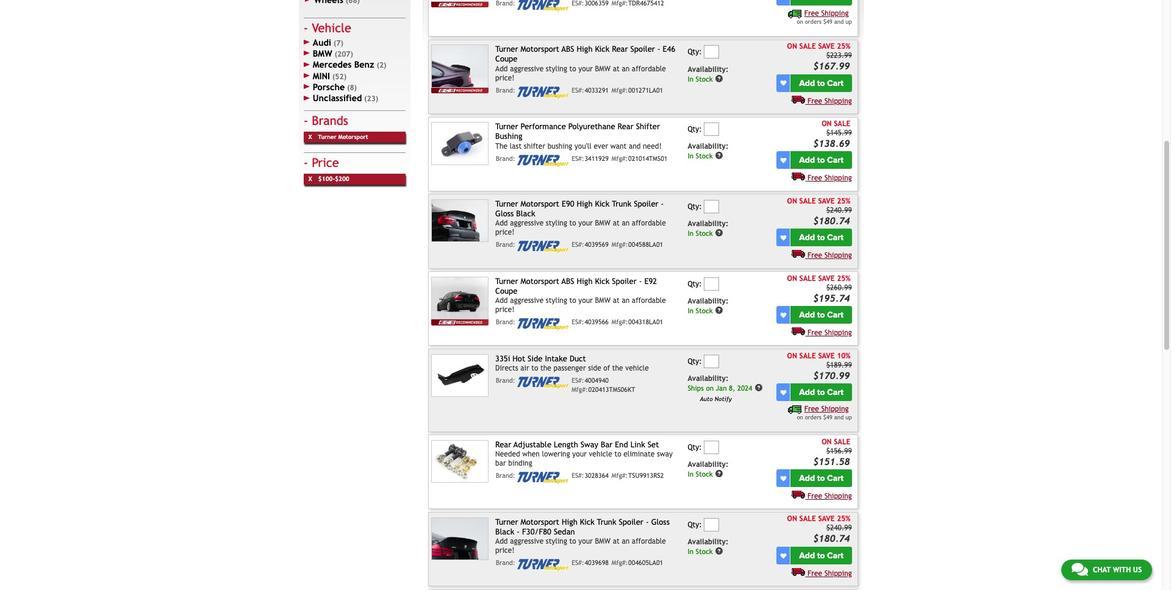 Task type: describe. For each thing, give the bounding box(es) containing it.
sale for turner motorsport abs high kick rear spoiler - e46 coupe
[[799, 42, 816, 51]]

auto notify
[[700, 396, 732, 403]]

availability: in stock for turner performance polyurethane rear shifter bushing
[[688, 142, 729, 160]]

turner for turner motorsport abs high kick rear spoiler - e46 coupe
[[495, 45, 518, 54]]

bmw inside turner motorsport abs high kick spoiler - e92 coupe add aggressive styling to your bmw at an affordable price!
[[595, 297, 611, 305]]

add to cart button for turner motorsport abs high kick spoiler - e92 coupe
[[791, 306, 852, 324]]

qty: for turner motorsport abs high kick rear spoiler - e46 coupe
[[688, 48, 702, 56]]

$138.69
[[813, 138, 850, 149]]

add to cart for turner performance polyurethane rear shifter bushing
[[799, 155, 844, 166]]

in for turner performance polyurethane rear shifter bushing
[[688, 152, 694, 160]]

and for free shipping image to the top
[[834, 19, 844, 25]]

2 free shipping on orders $49 and up from the top
[[797, 405, 852, 421]]

bar
[[495, 459, 506, 468]]

spoiler inside turner motorsport abs high kick spoiler - e92 coupe add aggressive styling to your bmw at an affordable price!
[[612, 277, 637, 286]]

$180.74 for turner motorsport e90 high kick trunk spoiler - gloss black
[[813, 215, 850, 226]]

qty: for 335i hot side intake duct
[[688, 357, 702, 366]]

free for rear adjustable length sway bar end link set
[[808, 492, 822, 501]]

0 vertical spatial on
[[797, 19, 803, 25]]

turner performance polyurethane rear shifter bushing link
[[495, 122, 660, 141]]

vehicle inside 335i hot side intake duct directs air to the passenger side of the vehicle
[[625, 364, 649, 373]]

free for turner performance polyurethane rear shifter bushing
[[808, 174, 822, 183]]

on for turner motorsport abs high kick spoiler - e92 coupe
[[787, 274, 797, 283]]

add to wish list image for turner motorsport high kick trunk spoiler - gloss black - f30/f80 sedan
[[780, 553, 787, 559]]

free shipping for rear adjustable length sway bar end link set
[[808, 492, 852, 501]]

brand: for turner motorsport e90 high kick trunk spoiler - gloss black
[[496, 241, 515, 249]]

qty: for turner motorsport e90 high kick trunk spoiler - gloss black
[[688, 202, 702, 211]]

availability: ships on jan 8, 2024
[[688, 375, 752, 393]]

motorsport inside brands x turner motorsport
[[338, 133, 368, 140]]

question sign image for $151.58
[[715, 470, 724, 478]]

e90
[[562, 199, 574, 208]]

your inside turner motorsport abs high kick rear spoiler - e46 coupe add aggressive styling to your bmw at an affordable price!
[[578, 64, 593, 73]]

$145.99
[[826, 129, 852, 137]]

$260.99
[[826, 283, 852, 292]]

bushing
[[495, 132, 522, 141]]

es#: 3028364 mfg#: tsu9913rs2
[[572, 472, 664, 479]]

bmw inside turner motorsport abs high kick rear spoiler - e46 coupe add aggressive styling to your bmw at an affordable price!
[[595, 64, 611, 73]]

(2)
[[377, 61, 386, 70]]

- up 004605la01
[[646, 518, 649, 527]]

when
[[522, 450, 540, 459]]

air
[[520, 364, 529, 373]]

kick for $167.99
[[595, 45, 610, 54]]

turner motorsport - corporate logo image for bushing
[[518, 155, 569, 167]]

add to cart for turner motorsport abs high kick spoiler - e92 coupe
[[799, 310, 844, 320]]

duct
[[570, 354, 586, 363]]

needed
[[495, 450, 520, 459]]

chat with us
[[1093, 566, 1142, 575]]

auto
[[700, 396, 713, 403]]

binding
[[508, 459, 532, 468]]

an inside turner motorsport abs high kick spoiler - e92 coupe add aggressive styling to your bmw at an affordable price!
[[622, 297, 630, 305]]

add to wish list image
[[780, 157, 787, 163]]

an inside turner motorsport abs high kick rear spoiler - e46 coupe add aggressive styling to your bmw at an affordable price!
[[622, 64, 630, 73]]

rear inside turner motorsport abs high kick rear spoiler - e46 coupe add aggressive styling to your bmw at an affordable price!
[[612, 45, 628, 54]]

affordable inside turner motorsport abs high kick rear spoiler - e46 coupe add aggressive styling to your bmw at an affordable price!
[[632, 64, 666, 73]]

cart for turner motorsport abs high kick rear spoiler - e46 coupe
[[827, 78, 844, 88]]

last
[[510, 142, 522, 150]]

to inside rear adjustable length sway bar end link set needed when lowering your vehicle to eliminate sway bar binding
[[615, 450, 621, 459]]

mfg#: for turner motorsport e90 high kick trunk spoiler - gloss black
[[612, 241, 628, 249]]

mini
[[313, 71, 330, 81]]

coupe inside turner motorsport abs high kick rear spoiler - e46 coupe add aggressive styling to your bmw at an affordable price!
[[495, 54, 518, 64]]

stock for turner motorsport high kick trunk spoiler - gloss black - f30/f80 sedan
[[696, 548, 713, 556]]

add inside turner motorsport abs high kick spoiler - e92 coupe add aggressive styling to your bmw at an affordable price!
[[495, 297, 508, 305]]

mercedes
[[313, 59, 352, 70]]

shipping for rear adjustable length sway bar end link set
[[824, 492, 852, 501]]

an inside turner motorsport high kick trunk spoiler - gloss black - f30/f80 sedan add aggressive styling to your bmw at an affordable price!
[[622, 538, 630, 546]]

x for brands
[[309, 133, 312, 140]]

es#: 4033291 mfg#: 001271la01
[[572, 86, 663, 94]]

(23)
[[364, 95, 378, 103]]

affordable inside turner motorsport abs high kick spoiler - e92 coupe add aggressive styling to your bmw at an affordable price!
[[632, 297, 666, 305]]

turner motorsport high kick trunk spoiler - gloss black - f30/f80 sedan link
[[495, 518, 670, 537]]

on for turner motorsport e90 high kick trunk spoiler - gloss black
[[787, 197, 797, 205]]

audi
[[313, 37, 331, 48]]

0 vertical spatial free shipping image
[[788, 10, 802, 19]]

hot
[[513, 354, 525, 363]]

es#: for when
[[572, 472, 584, 479]]

es#4039569 - 004588la01 - turner motorsport e90 high kick trunk spoiler - gloss black - add aggressive styling to your bmw at an affordable price! - turner motorsport - bmw image
[[431, 199, 489, 242]]

$100-
[[318, 175, 335, 182]]

on for turner motorsport abs high kick rear spoiler - e46 coupe
[[787, 42, 797, 51]]

es#3028364 - tsu9913rs2 - rear adjustable length sway bar end link set - needed when lowering your vehicle to eliminate sway bar binding - turner motorsport - bmw image
[[431, 440, 489, 483]]

$189.99
[[826, 361, 852, 369]]

styling inside turner motorsport abs high kick rear spoiler - e46 coupe add aggressive styling to your bmw at an affordable price!
[[546, 64, 567, 73]]

free shipping image for $167.99
[[791, 95, 805, 103]]

on sale $145.99 $138.69
[[813, 119, 852, 149]]

$151.58
[[813, 456, 850, 467]]

(8)
[[347, 84, 357, 92]]

1 free shipping on orders $49 and up from the top
[[797, 9, 852, 25]]

price! inside turner motorsport abs high kick spoiler - e92 coupe add aggressive styling to your bmw at an affordable price!
[[495, 306, 515, 314]]

save for turner motorsport e90 high kick trunk spoiler - gloss black
[[818, 197, 835, 205]]

rear inside rear adjustable length sway bar end link set needed when lowering your vehicle to eliminate sway bar binding
[[495, 440, 511, 449]]

1 ecs tuning recommends this product. image from the top
[[431, 2, 489, 7]]

turner motorsport e90 high kick trunk spoiler - gloss black link
[[495, 199, 664, 218]]

qty: for rear adjustable length sway bar end link set
[[688, 443, 702, 452]]

es#: for coupe
[[572, 86, 584, 94]]

e92
[[644, 277, 657, 286]]

4039698
[[585, 559, 609, 567]]

turner motorsport - corporate logo image for black
[[518, 241, 569, 253]]

335i hot side intake duct directs air to the passenger side of the vehicle
[[495, 354, 649, 373]]

question sign image for turner motorsport abs high kick spoiler - e92 coupe
[[715, 306, 724, 315]]

turner motorsport - corporate logo image for coupe
[[518, 86, 569, 99]]

at inside turner motorsport abs high kick rear spoiler - e46 coupe add aggressive styling to your bmw at an affordable price!
[[613, 64, 620, 73]]

add to wish list image for rear adjustable length sway bar end link set
[[780, 476, 787, 482]]

gloss inside turner motorsport high kick trunk spoiler - gloss black - f30/f80 sedan add aggressive styling to your bmw at an affordable price!
[[651, 518, 670, 527]]

to inside 335i hot side intake duct directs air to the passenger side of the vehicle
[[531, 364, 538, 373]]

availability: for turner motorsport e90 high kick trunk spoiler - gloss black
[[688, 220, 729, 228]]

with
[[1113, 566, 1131, 575]]

- inside turner motorsport abs high kick rear spoiler - e46 coupe add aggressive styling to your bmw at an affordable price!
[[657, 45, 660, 54]]

availability: in stock for turner motorsport high kick trunk spoiler - gloss black - f30/f80 sedan
[[688, 538, 729, 556]]

in for turner motorsport abs high kick spoiler - e92 coupe
[[688, 307, 694, 315]]

turner motorsport high kick trunk spoiler - gloss black - f30/f80 sedan add aggressive styling to your bmw at an affordable price!
[[495, 518, 670, 555]]

004605la01
[[628, 559, 663, 567]]

qty: for turner performance polyurethane rear shifter bushing
[[688, 125, 702, 134]]

1 orders from the top
[[805, 19, 822, 25]]

price! inside the turner motorsport e90 high kick trunk spoiler - gloss black add aggressive styling to your bmw at an affordable price!
[[495, 228, 515, 237]]

intake
[[545, 354, 567, 363]]

length
[[554, 440, 578, 449]]

us
[[1133, 566, 1142, 575]]

es#: 4039566 mfg#: 004318la01
[[572, 319, 663, 326]]

2024
[[737, 384, 752, 393]]

on sale save 25% $223.99 $167.99
[[787, 42, 852, 71]]

free shipping for turner motorsport abs high kick rear spoiler - e46 coupe
[[808, 97, 852, 105]]

black inside the turner motorsport e90 high kick trunk spoiler - gloss black add aggressive styling to your bmw at an affordable price!
[[516, 209, 535, 218]]

2 vertical spatial on
[[797, 414, 803, 421]]

cart for 335i hot side intake duct
[[827, 387, 844, 398]]

brands
[[312, 113, 348, 127]]

on for 335i hot side intake duct
[[787, 352, 797, 360]]

es#3411929 - 021014tms01 - turner performance polyurethane rear shifter bushing - the last shifter bushing you'll ever want and need! - turner motorsport - bmw image
[[431, 122, 489, 165]]

high inside turner motorsport high kick trunk spoiler - gloss black - f30/f80 sedan add aggressive styling to your bmw at an affordable price!
[[562, 518, 578, 527]]

3028364
[[585, 472, 609, 479]]

4039569
[[585, 241, 609, 249]]

add to cart button for turner motorsport abs high kick rear spoiler - e46 coupe
[[791, 74, 852, 92]]

rear adjustable length sway bar end link set link
[[495, 440, 659, 449]]

1 the from the left
[[540, 364, 551, 373]]

price! inside turner motorsport high kick trunk spoiler - gloss black - f30/f80 sedan add aggressive styling to your bmw at an affordable price!
[[495, 547, 515, 555]]

bmw inside the turner motorsport e90 high kick trunk spoiler - gloss black add aggressive styling to your bmw at an affordable price!
[[595, 219, 611, 228]]

availability: in stock for turner motorsport abs high kick rear spoiler - e46 coupe
[[688, 65, 729, 83]]

$200
[[335, 175, 349, 182]]

motorsport for turner motorsport e90 high kick trunk spoiler - gloss black
[[521, 199, 559, 208]]

abs for $195.74
[[562, 277, 574, 286]]

020413tms06kt
[[588, 386, 635, 393]]

es#: 4004940 mfg#: 020413tms06kt
[[572, 377, 635, 393]]

passenger
[[554, 364, 586, 373]]

8,
[[729, 384, 735, 393]]

up for free shipping image to the top
[[846, 19, 852, 25]]

on sale save 25% $240.99 $180.74 for gloss
[[787, 515, 852, 544]]

es#: for passenger
[[572, 377, 584, 384]]

f30/f80
[[522, 528, 551, 537]]

es#: 3411929 mfg#: 021014tms01
[[572, 155, 668, 162]]

2 $49 from the top
[[823, 414, 832, 421]]

ships
[[688, 384, 704, 393]]

turner for turner motorsport abs high kick spoiler - e92 coupe
[[495, 277, 518, 286]]

on sale save 10% $189.99 $170.99
[[787, 352, 852, 381]]

es#: for black
[[572, 241, 584, 249]]

- left f30/f80
[[517, 528, 520, 537]]

sale for turner motorsport e90 high kick trunk spoiler - gloss black
[[799, 197, 816, 205]]

stock for turner performance polyurethane rear shifter bushing
[[696, 152, 713, 160]]

- inside the turner motorsport e90 high kick trunk spoiler - gloss black add aggressive styling to your bmw at an affordable price!
[[661, 199, 664, 208]]

335i hot side intake duct link
[[495, 354, 586, 363]]

price
[[312, 155, 339, 169]]

your inside turner motorsport high kick trunk spoiler - gloss black - f30/f80 sedan add aggressive styling to your bmw at an affordable price!
[[578, 538, 593, 546]]

add to cart for turner motorsport high kick trunk spoiler - gloss black - f30/f80 sedan
[[799, 551, 844, 561]]

on sale save 25% $240.99 $180.74 for -
[[787, 197, 852, 226]]

turner motorsport e90 high kick trunk spoiler - gloss black add aggressive styling to your bmw at an affordable price!
[[495, 199, 666, 237]]

rear inside turner performance polyurethane rear shifter bushing the last shifter bushing you'll ever want and need!
[[618, 122, 634, 131]]

free shipping image for $195.74
[[791, 327, 805, 336]]

sale for 335i hot side intake duct
[[799, 352, 816, 360]]

performance
[[521, 122, 566, 131]]

(52)
[[332, 72, 347, 81]]

spoiler inside turner motorsport high kick trunk spoiler - gloss black - f30/f80 sedan add aggressive styling to your bmw at an affordable price!
[[619, 518, 643, 527]]

shifter
[[524, 142, 545, 150]]

sway
[[657, 450, 673, 459]]

$180.74 for turner motorsport high kick trunk spoiler - gloss black - f30/f80 sedan
[[813, 533, 850, 544]]

trunk inside the turner motorsport e90 high kick trunk spoiler - gloss black add aggressive styling to your bmw at an affordable price!
[[612, 199, 631, 208]]

side
[[588, 364, 601, 373]]

to inside turner motorsport abs high kick spoiler - e92 coupe add aggressive styling to your bmw at an affordable price!
[[569, 297, 576, 305]]

add inside turner motorsport abs high kick rear spoiler - e46 coupe add aggressive styling to your bmw at an affordable price!
[[495, 64, 508, 73]]

shipping for turner motorsport abs high kick spoiler - e92 coupe
[[824, 329, 852, 337]]

3411929
[[585, 155, 609, 162]]

aggressive inside turner motorsport abs high kick rear spoiler - e46 coupe add aggressive styling to your bmw at an affordable price!
[[510, 64, 544, 73]]

vehicle
[[312, 21, 351, 35]]

001271la01
[[628, 86, 663, 94]]

25% for turner motorsport high kick trunk spoiler - gloss black - f30/f80 sedan
[[837, 515, 851, 524]]

turner motorsport abs high kick rear spoiler - e46 coupe link
[[495, 45, 675, 64]]

es#: 4039698 mfg#: 004605la01
[[572, 559, 663, 567]]

sway
[[581, 440, 598, 449]]

turner motorsport abs high kick spoiler - e92 coupe link
[[495, 277, 657, 296]]

aggressive inside turner motorsport high kick trunk spoiler - gloss black - f30/f80 sedan add aggressive styling to your bmw at an affordable price!
[[510, 538, 544, 546]]

turner for turner performance polyurethane rear shifter bushing
[[495, 122, 518, 131]]

benz
[[354, 59, 374, 70]]

mfg#: for 335i hot side intake duct
[[572, 386, 588, 393]]

spoiler inside the turner motorsport e90 high kick trunk spoiler - gloss black add aggressive styling to your bmw at an affordable price!
[[634, 199, 659, 208]]

chat with us link
[[1061, 560, 1152, 581]]

free shipping for turner motorsport abs high kick spoiler - e92 coupe
[[808, 329, 852, 337]]

coupe inside turner motorsport abs high kick spoiler - e92 coupe add aggressive styling to your bmw at an affordable price!
[[495, 287, 518, 296]]

25% for turner motorsport abs high kick spoiler - e92 coupe
[[837, 274, 851, 283]]



Task type: locate. For each thing, give the bounding box(es) containing it.
question sign image for $138.69
[[715, 152, 724, 160]]

affordable inside turner motorsport high kick trunk spoiler - gloss black - f30/f80 sedan add aggressive styling to your bmw at an affordable price!
[[632, 538, 666, 546]]

brand: up "335i"
[[496, 319, 515, 326]]

save down $151.58
[[818, 515, 835, 524]]

bar
[[601, 440, 613, 449]]

mfg#: for rear adjustable length sway bar end link set
[[612, 472, 628, 479]]

the
[[540, 364, 551, 373], [612, 364, 623, 373]]

you'll
[[575, 142, 592, 150]]

4 25% from the top
[[837, 515, 851, 524]]

0 vertical spatial $180.74
[[813, 215, 850, 226]]

1 vertical spatial free shipping on orders $49 and up
[[797, 405, 852, 421]]

price! right es#4039569 - 004588la01 - turner motorsport e90 high kick trunk spoiler - gloss black - add aggressive styling to your bmw at an affordable price! - turner motorsport - bmw image
[[495, 228, 515, 237]]

on inside on sale $156.99 $151.58
[[822, 438, 832, 446]]

price! right es#4033291 - 001271la01 - turner motorsport abs high kick rear spoiler - e46 coupe - add aggressive styling to your bmw at an affordable price! - turner motorsport - bmw 'image'
[[495, 74, 515, 82]]

save down $138.69
[[818, 197, 835, 205]]

free
[[804, 9, 819, 18], [808, 97, 822, 105], [808, 174, 822, 183], [808, 252, 822, 260], [808, 329, 822, 337], [804, 405, 819, 414], [808, 492, 822, 501], [808, 570, 822, 578]]

4 availability: from the top
[[688, 297, 729, 306]]

es#4039698 - 004605la01 - turner motorsport high kick trunk spoiler - gloss black - f30/f80 sedan - add aggressive styling to your bmw at an affordable price! - turner motorsport - bmw image
[[431, 518, 489, 561]]

2 es#: from the top
[[572, 155, 584, 162]]

$49
[[823, 19, 832, 25], [823, 414, 832, 421]]

004318la01
[[628, 319, 663, 326]]

1 horizontal spatial black
[[516, 209, 535, 218]]

1 es#: from the top
[[572, 86, 584, 94]]

$180.74
[[813, 215, 850, 226], [813, 533, 850, 544]]

2 turner motorsport - corporate logo image from the top
[[518, 86, 569, 99]]

styling down sedan
[[546, 538, 567, 546]]

1 vertical spatial on
[[706, 384, 714, 393]]

turner motorsport - corporate logo image for when
[[518, 472, 569, 484]]

cart for turner motorsport high kick trunk spoiler - gloss black - f30/f80 sedan
[[827, 551, 844, 561]]

0 vertical spatial gloss
[[495, 209, 514, 218]]

5 add to cart from the top
[[799, 387, 844, 398]]

your down turner motorsport e90 high kick trunk spoiler - gloss black "link"
[[578, 219, 593, 228]]

1 vertical spatial $240.99
[[826, 524, 852, 533]]

on inside on sale save 25% $223.99 $167.99
[[787, 42, 797, 51]]

0 horizontal spatial gloss
[[495, 209, 514, 218]]

2 25% from the top
[[837, 197, 851, 205]]

at inside the turner motorsport e90 high kick trunk spoiler - gloss black add aggressive styling to your bmw at an affordable price!
[[613, 219, 620, 228]]

3 availability: in stock from the top
[[688, 220, 729, 238]]

1 aggressive from the top
[[510, 64, 544, 73]]

and right 'want'
[[629, 142, 641, 150]]

add to cart for turner motorsport e90 high kick trunk spoiler - gloss black
[[799, 233, 844, 243]]

25% down $151.58
[[837, 515, 851, 524]]

add to cart button for turner performance polyurethane rear shifter bushing
[[791, 152, 852, 169]]

and inside turner performance polyurethane rear shifter bushing the last shifter bushing you'll ever want and need!
[[629, 142, 641, 150]]

5 save from the top
[[818, 515, 835, 524]]

bmw up 4039569
[[595, 219, 611, 228]]

6 es#: from the top
[[572, 472, 584, 479]]

1 price! from the top
[[495, 74, 515, 82]]

trunk inside turner motorsport high kick trunk spoiler - gloss black - f30/f80 sedan add aggressive styling to your bmw at an affordable price!
[[597, 518, 616, 527]]

to inside turner motorsport high kick trunk spoiler - gloss black - f30/f80 sedan add aggressive styling to your bmw at an affordable price!
[[569, 538, 576, 546]]

qty: for turner motorsport high kick trunk spoiler - gloss black - f30/f80 sedan
[[688, 521, 702, 529]]

sale inside on sale $156.99 $151.58
[[834, 438, 851, 446]]

$156.99
[[826, 447, 852, 455]]

stock for rear adjustable length sway bar end link set
[[696, 470, 713, 479]]

at inside turner motorsport abs high kick spoiler - e92 coupe add aggressive styling to your bmw at an affordable price!
[[613, 297, 620, 305]]

abs inside turner motorsport abs high kick spoiler - e92 coupe add aggressive styling to your bmw at an affordable price!
[[562, 277, 574, 286]]

and up $223.99
[[834, 19, 844, 25]]

trunk up es#: 4039569 mfg#: 004588la01 in the top of the page
[[612, 199, 631, 208]]

add to cart for turner motorsport abs high kick rear spoiler - e46 coupe
[[799, 78, 844, 88]]

on inside on sale save 25% $260.99 $195.74
[[787, 274, 797, 283]]

1 vertical spatial coupe
[[495, 287, 518, 296]]

stock for turner motorsport e90 high kick trunk spoiler - gloss black
[[696, 229, 713, 238]]

4 in from the top
[[688, 307, 694, 315]]

free shipping for turner motorsport e90 high kick trunk spoiler - gloss black
[[808, 252, 852, 260]]

your down turner motorsport high kick trunk spoiler - gloss black - f30/f80 sedan link
[[578, 538, 593, 546]]

affordable up 001271la01 at top
[[632, 64, 666, 73]]

styling down 'turner motorsport abs high kick spoiler - e92 coupe' link
[[546, 297, 567, 305]]

availability: for rear adjustable length sway bar end link set
[[688, 461, 729, 469]]

021014tms01
[[628, 155, 668, 162]]

$49 up $223.99
[[823, 19, 832, 25]]

save for turner motorsport abs high kick rear spoiler - e46 coupe
[[818, 42, 835, 51]]

an up es#: 4033291 mfg#: 001271la01
[[622, 64, 630, 73]]

coupe right es#4033291 - 001271la01 - turner motorsport abs high kick rear spoiler - e46 coupe - add aggressive styling to your bmw at an affordable price! - turner motorsport - bmw 'image'
[[495, 54, 518, 64]]

add inside the turner motorsport e90 high kick trunk spoiler - gloss black add aggressive styling to your bmw at an affordable price!
[[495, 219, 508, 228]]

price! right es#4039698 - 004605la01 - turner motorsport high kick trunk spoiler - gloss black - f30/f80 sedan - add aggressive styling to your bmw at an affordable price! - turner motorsport - bmw image in the bottom left of the page
[[495, 547, 515, 555]]

on down on sale save 10% $189.99 $170.99
[[797, 414, 803, 421]]

mfg#: down 'want'
[[612, 155, 628, 162]]

None text field
[[704, 200, 719, 213], [704, 277, 719, 291], [704, 441, 719, 454], [704, 518, 719, 532], [704, 200, 719, 213], [704, 277, 719, 291], [704, 441, 719, 454], [704, 518, 719, 532]]

4 aggressive from the top
[[510, 538, 544, 546]]

25% down $138.69
[[837, 197, 851, 205]]

kick for $180.74
[[595, 199, 610, 208]]

0 vertical spatial coupe
[[495, 54, 518, 64]]

turner down brands
[[318, 133, 336, 140]]

turner for turner motorsport e90 high kick trunk spoiler - gloss black
[[495, 199, 518, 208]]

at inside turner motorsport high kick trunk spoiler - gloss black - f30/f80 sedan add aggressive styling to your bmw at an affordable price!
[[613, 538, 620, 546]]

availability: for turner performance polyurethane rear shifter bushing
[[688, 142, 729, 151]]

add to wish list image for turner motorsport abs high kick spoiler - e92 coupe
[[780, 312, 787, 318]]

es#4033291 - 001271la01 - turner motorsport abs high kick rear spoiler - e46 coupe - add aggressive styling to your bmw at an affordable price! - turner motorsport - bmw image
[[431, 45, 489, 88]]

add to wish list image for turner motorsport abs high kick rear spoiler - e46 coupe
[[780, 80, 787, 86]]

2 add to cart button from the top
[[791, 152, 852, 169]]

1 $180.74 from the top
[[813, 215, 850, 226]]

1 vertical spatial ecs tuning recommends this product. image
[[431, 88, 489, 93]]

notify
[[715, 396, 732, 403]]

question sign image
[[715, 229, 724, 237], [715, 306, 724, 315], [715, 547, 724, 556]]

ecs tuning recommends this product. image
[[431, 2, 489, 7], [431, 88, 489, 93], [431, 320, 489, 326]]

free for turner motorsport abs high kick spoiler - e92 coupe
[[808, 329, 822, 337]]

to
[[569, 64, 576, 73], [817, 78, 825, 88], [817, 155, 825, 166], [569, 219, 576, 228], [817, 233, 825, 243], [569, 297, 576, 305], [817, 310, 825, 320], [531, 364, 538, 373], [817, 387, 825, 398], [615, 450, 621, 459], [817, 473, 825, 484], [569, 538, 576, 546], [817, 551, 825, 561]]

brand:
[[496, 86, 515, 94], [496, 155, 515, 162], [496, 241, 515, 249], [496, 319, 515, 326], [496, 377, 515, 384], [496, 472, 515, 479], [496, 559, 515, 567]]

shipping for turner motorsport e90 high kick trunk spoiler - gloss black
[[824, 252, 852, 260]]

spoiler inside turner motorsport abs high kick rear spoiler - e46 coupe add aggressive styling to your bmw at an affordable price!
[[630, 45, 655, 54]]

1 vertical spatial orders
[[805, 414, 822, 421]]

es#: left 3028364
[[572, 472, 584, 479]]

turner inside turner performance polyurethane rear shifter bushing the last shifter bushing you'll ever want and need!
[[495, 122, 518, 131]]

aggressive down f30/f80
[[510, 538, 544, 546]]

free shipping image for $170.99
[[788, 406, 802, 414]]

rear up 'want'
[[618, 122, 634, 131]]

sale inside on sale save 25% $223.99 $167.99
[[799, 42, 816, 51]]

sale inside on sale save 10% $189.99 $170.99
[[799, 352, 816, 360]]

0 vertical spatial vehicle
[[625, 364, 649, 373]]

rear up es#: 4033291 mfg#: 001271la01
[[612, 45, 628, 54]]

vehicle
[[625, 364, 649, 373], [589, 450, 612, 459]]

0 vertical spatial and
[[834, 19, 844, 25]]

qty: for turner motorsport abs high kick spoiler - e92 coupe
[[688, 280, 702, 288]]

0 vertical spatial trunk
[[612, 199, 631, 208]]

at up "es#: 4039566 mfg#: 004318la01"
[[613, 297, 620, 305]]

black
[[516, 209, 535, 218], [495, 528, 514, 537]]

2 price! from the top
[[495, 228, 515, 237]]

turner inside turner motorsport abs high kick rear spoiler - e46 coupe add aggressive styling to your bmw at an affordable price!
[[495, 45, 518, 54]]

kick
[[595, 45, 610, 54], [595, 199, 610, 208], [595, 277, 610, 286], [580, 518, 595, 527]]

1 x from the top
[[309, 133, 312, 140]]

add to cart button for turner motorsport high kick trunk spoiler - gloss black - f30/f80 sedan
[[791, 547, 852, 565]]

your inside the turner motorsport e90 high kick trunk spoiler - gloss black add aggressive styling to your bmw at an affordable price!
[[578, 219, 593, 228]]

high inside turner motorsport abs high kick rear spoiler - e46 coupe add aggressive styling to your bmw at an affordable price!
[[577, 45, 593, 54]]

high for $195.74
[[577, 277, 593, 286]]

1 $49 from the top
[[823, 19, 832, 25]]

availability: in stock for turner motorsport e90 high kick trunk spoiler - gloss black
[[688, 220, 729, 238]]

3 turner motorsport - corporate logo image from the top
[[518, 155, 569, 167]]

add to cart for rear adjustable length sway bar end link set
[[799, 473, 844, 484]]

2 stock from the top
[[696, 152, 713, 160]]

aggressive down 'turner motorsport abs high kick spoiler - e92 coupe' link
[[510, 297, 544, 305]]

x left $100-
[[309, 175, 312, 182]]

$223.99
[[826, 51, 852, 60]]

4 an from the top
[[622, 538, 630, 546]]

4 availability: in stock from the top
[[688, 297, 729, 315]]

motorsport inside turner motorsport abs high kick rear spoiler - e46 coupe add aggressive styling to your bmw at an affordable price!
[[521, 45, 559, 54]]

affordable up 004605la01
[[632, 538, 666, 546]]

x down brands
[[309, 133, 312, 140]]

need!
[[643, 142, 662, 150]]

mfg#: right 3028364
[[612, 472, 628, 479]]

on sale save 25% $240.99 $180.74
[[787, 197, 852, 226], [787, 515, 852, 544]]

affordable down e92
[[632, 297, 666, 305]]

lowering
[[542, 450, 570, 459]]

free for turner motorsport e90 high kick trunk spoiler - gloss black
[[808, 252, 822, 260]]

0 vertical spatial $240.99
[[826, 206, 852, 215]]

0 vertical spatial rear
[[612, 45, 628, 54]]

add to cart button for turner motorsport e90 high kick trunk spoiler - gloss black
[[791, 229, 852, 247]]

turner inside turner motorsport abs high kick spoiler - e92 coupe add aggressive styling to your bmw at an affordable price!
[[495, 277, 518, 286]]

add inside turner motorsport high kick trunk spoiler - gloss black - f30/f80 sedan add aggressive styling to your bmw at an affordable price!
[[495, 538, 508, 546]]

es#4039566 - 004318la01 - turner motorsport abs high kick spoiler - e92 coupe - add aggressive styling to your bmw at an affordable price! - turner motorsport - bmw image
[[431, 277, 489, 320]]

save up $223.99
[[818, 42, 835, 51]]

shifter
[[636, 122, 660, 131]]

1 vertical spatial abs
[[562, 277, 574, 286]]

motorsport for turner motorsport abs high kick rear spoiler - e46 coupe
[[521, 45, 559, 54]]

0 vertical spatial $49
[[823, 19, 832, 25]]

3 in from the top
[[688, 229, 694, 238]]

free shipping on orders $49 and up
[[797, 9, 852, 25], [797, 405, 852, 421]]

kick inside the turner motorsport e90 high kick trunk spoiler - gloss black add aggressive styling to your bmw at an affordable price!
[[595, 199, 610, 208]]

2 vertical spatial and
[[834, 414, 844, 421]]

save inside on sale save 25% $260.99 $195.74
[[818, 274, 835, 283]]

save inside on sale save 10% $189.99 $170.99
[[818, 352, 835, 360]]

1 availability: from the top
[[688, 65, 729, 74]]

6 stock from the top
[[696, 548, 713, 556]]

6 add to wish list image from the top
[[780, 553, 787, 559]]

turner right es#4039698 - 004605la01 - turner motorsport high kick trunk spoiler - gloss black - f30/f80 sedan - add aggressive styling to your bmw at an affordable price! - turner motorsport - bmw image in the bottom left of the page
[[495, 518, 518, 527]]

kick up 4033291
[[595, 45, 610, 54]]

mfg#: for turner motorsport abs high kick rear spoiler - e46 coupe
[[612, 86, 628, 94]]

1 add to cart from the top
[[799, 78, 844, 88]]

1 availability: in stock from the top
[[688, 65, 729, 83]]

7 cart from the top
[[827, 551, 844, 561]]

25% up $223.99
[[837, 42, 851, 51]]

3 add to wish list image from the top
[[780, 312, 787, 318]]

your down turner motorsport abs high kick rear spoiler - e46 coupe link
[[578, 64, 593, 73]]

0 vertical spatial question sign image
[[715, 229, 724, 237]]

your inside turner motorsport abs high kick spoiler - e92 coupe add aggressive styling to your bmw at an affordable price!
[[578, 297, 593, 305]]

sedan
[[554, 528, 575, 537]]

turner
[[495, 45, 518, 54], [495, 122, 518, 131], [318, 133, 336, 140], [495, 199, 518, 208], [495, 277, 518, 286], [495, 518, 518, 527]]

brand: down the at the top of page
[[496, 155, 515, 162]]

in for rear adjustable length sway bar end link set
[[688, 470, 694, 479]]

es#: left 4033291
[[572, 86, 584, 94]]

25% inside on sale save 25% $260.99 $195.74
[[837, 274, 851, 283]]

save for turner motorsport high kick trunk spoiler - gloss black - f30/f80 sedan
[[818, 515, 835, 524]]

25% inside on sale save 25% $223.99 $167.99
[[837, 42, 851, 51]]

chat
[[1093, 566, 1111, 575]]

vehicle down bar
[[589, 450, 612, 459]]

3 qty: from the top
[[688, 202, 702, 211]]

3 an from the top
[[622, 297, 630, 305]]

and for free shipping icon for $170.99
[[834, 414, 844, 421]]

- up 004588la01
[[661, 199, 664, 208]]

styling down turner motorsport abs high kick rear spoiler - e46 coupe link
[[546, 64, 567, 73]]

- left e92
[[639, 277, 642, 286]]

turner inside the turner motorsport e90 high kick trunk spoiler - gloss black add aggressive styling to your bmw at an affordable price!
[[495, 199, 518, 208]]

up up $223.99
[[846, 19, 852, 25]]

kick down 4039569
[[595, 277, 610, 286]]

$49 up on sale $156.99 $151.58
[[823, 414, 832, 421]]

brand: down 'bar' at the bottom
[[496, 472, 515, 479]]

side
[[528, 354, 543, 363]]

2 the from the left
[[612, 364, 623, 373]]

5 availability: from the top
[[688, 375, 729, 383]]

2 add to wish list image from the top
[[780, 235, 787, 241]]

es#:
[[572, 86, 584, 94], [572, 155, 584, 162], [572, 241, 584, 249], [572, 319, 584, 326], [572, 377, 584, 384], [572, 472, 584, 479], [572, 559, 584, 567]]

6 availability: from the top
[[688, 461, 729, 469]]

None text field
[[704, 45, 719, 59], [704, 123, 719, 136], [704, 355, 719, 368], [704, 45, 719, 59], [704, 123, 719, 136], [704, 355, 719, 368]]

es#: down you'll on the top of the page
[[572, 155, 584, 162]]

aggressive
[[510, 64, 544, 73], [510, 219, 544, 228], [510, 297, 544, 305], [510, 538, 544, 546]]

- inside turner motorsport abs high kick spoiler - e92 coupe add aggressive styling to your bmw at an affordable price!
[[639, 277, 642, 286]]

0 vertical spatial x
[[309, 133, 312, 140]]

es#: for add
[[572, 319, 584, 326]]

on inside "on sale $145.99 $138.69"
[[822, 119, 832, 128]]

1 vertical spatial rear
[[618, 122, 634, 131]]

1 vertical spatial and
[[629, 142, 641, 150]]

motorsport inside the turner motorsport e90 high kick trunk spoiler - gloss black add aggressive styling to your bmw at an affordable price!
[[521, 199, 559, 208]]

1 cart from the top
[[827, 78, 844, 88]]

on for turner motorsport high kick trunk spoiler - gloss black - f30/f80 sedan
[[787, 515, 797, 524]]

at up es#: 4039569 mfg#: 004588la01 in the top of the page
[[613, 219, 620, 228]]

your
[[578, 64, 593, 73], [578, 219, 593, 228], [578, 297, 593, 305], [572, 450, 587, 459], [578, 538, 593, 546]]

1 vertical spatial $49
[[823, 414, 832, 421]]

2 vertical spatial free shipping image
[[791, 568, 805, 576]]

an up es#: 4039698 mfg#: 004605la01
[[622, 538, 630, 546]]

styling
[[546, 64, 567, 73], [546, 219, 567, 228], [546, 297, 567, 305], [546, 538, 567, 546]]

4 affordable from the top
[[632, 538, 666, 546]]

mfg#: down 4004940
[[572, 386, 588, 393]]

3 stock from the top
[[696, 229, 713, 238]]

0 vertical spatial black
[[516, 209, 535, 218]]

10%
[[837, 352, 851, 360]]

to inside turner motorsport abs high kick rear spoiler - e46 coupe add aggressive styling to your bmw at an affordable price!
[[569, 64, 576, 73]]

adjustable
[[513, 440, 551, 449]]

availability: in stock
[[688, 65, 729, 83], [688, 142, 729, 160], [688, 220, 729, 238], [688, 297, 729, 315], [688, 461, 729, 479], [688, 538, 729, 556]]

an up "es#: 4039566 mfg#: 004318la01"
[[622, 297, 630, 305]]

2 vertical spatial question sign image
[[715, 547, 724, 556]]

cart
[[827, 78, 844, 88], [827, 155, 844, 166], [827, 233, 844, 243], [827, 310, 844, 320], [827, 387, 844, 398], [827, 473, 844, 484], [827, 551, 844, 561]]

spoiler up es#: 4039698 mfg#: 004605la01
[[619, 518, 643, 527]]

vehicle inside rear adjustable length sway bar end link set needed when lowering your vehicle to eliminate sway bar binding
[[589, 450, 612, 459]]

availability: for turner motorsport abs high kick rear spoiler - e46 coupe
[[688, 65, 729, 74]]

comments image
[[1072, 562, 1088, 577]]

on up on sale save 25% $223.99 $167.99
[[797, 19, 803, 25]]

cart for turner motorsport abs high kick spoiler - e92 coupe
[[827, 310, 844, 320]]

your inside rear adjustable length sway bar end link set needed when lowering your vehicle to eliminate sway bar binding
[[572, 450, 587, 459]]

0 vertical spatial ecs tuning recommends this product. image
[[431, 2, 489, 7]]

4 qty: from the top
[[688, 280, 702, 288]]

5 add to cart button from the top
[[791, 384, 852, 401]]

1 qty: from the top
[[688, 48, 702, 56]]

1 vertical spatial trunk
[[597, 518, 616, 527]]

3 price! from the top
[[495, 306, 515, 314]]

turner for turner motorsport high kick trunk spoiler - gloss black - f30/f80 sedan
[[495, 518, 518, 527]]

turner right es#4039569 - 004588la01 - turner motorsport e90 high kick trunk spoiler - gloss black - add aggressive styling to your bmw at an affordable price! - turner motorsport - bmw image
[[495, 199, 518, 208]]

brands x turner motorsport
[[309, 113, 368, 140]]

7 availability: from the top
[[688, 538, 729, 547]]

1 vertical spatial x
[[309, 175, 312, 182]]

gloss inside the turner motorsport e90 high kick trunk spoiler - gloss black add aggressive styling to your bmw at an affordable price!
[[495, 209, 514, 218]]

6 qty: from the top
[[688, 443, 702, 452]]

add to cart button for rear adjustable length sway bar end link set
[[791, 470, 852, 487]]

trunk up 4039698
[[597, 518, 616, 527]]

styling inside turner motorsport high kick trunk spoiler - gloss black - f30/f80 sedan add aggressive styling to your bmw at an affordable price!
[[546, 538, 567, 546]]

sale inside on sale save 25% $260.99 $195.74
[[799, 274, 816, 283]]

shipping for turner motorsport high kick trunk spoiler - gloss black - f30/f80 sedan
[[824, 570, 852, 578]]

orders up on sale save 25% $223.99 $167.99
[[805, 19, 822, 25]]

add to wish list image
[[780, 80, 787, 86], [780, 235, 787, 241], [780, 312, 787, 318], [780, 390, 787, 396], [780, 476, 787, 482], [780, 553, 787, 559]]

turner motorsport - corporate logo image
[[518, 0, 569, 12], [518, 86, 569, 99], [518, 155, 569, 167], [518, 241, 569, 253], [518, 319, 569, 331], [518, 377, 569, 389], [518, 472, 569, 484], [518, 559, 569, 572]]

5 availability: in stock from the top
[[688, 461, 729, 479]]

1 vertical spatial on sale save 25% $240.99 $180.74
[[787, 515, 852, 544]]

mfg#: inside es#: 4004940 mfg#: 020413tms06kt
[[572, 386, 588, 393]]

2 brand: from the top
[[496, 155, 515, 162]]

the down 335i hot side intake duct link
[[540, 364, 551, 373]]

rear adjustable length sway bar end link set needed when lowering your vehicle to eliminate sway bar binding
[[495, 440, 673, 468]]

an
[[622, 64, 630, 73], [622, 219, 630, 228], [622, 297, 630, 305], [622, 538, 630, 546]]

spoiler left e92
[[612, 277, 637, 286]]

5 in from the top
[[688, 470, 694, 479]]

availability: inside availability: ships on jan 8, 2024
[[688, 375, 729, 383]]

2 availability: from the top
[[688, 142, 729, 151]]

1 brand: from the top
[[496, 86, 515, 94]]

1 turner motorsport - corporate logo image from the top
[[518, 0, 569, 12]]

1 styling from the top
[[546, 64, 567, 73]]

vehicle right of at the bottom
[[625, 364, 649, 373]]

6 in from the top
[[688, 548, 694, 556]]

es#: left 4039569
[[572, 241, 584, 249]]

1 vertical spatial $180.74
[[813, 533, 850, 544]]

on inside availability: ships on jan 8, 2024
[[706, 384, 714, 393]]

2 question sign image from the top
[[715, 306, 724, 315]]

7 brand: from the top
[[496, 559, 515, 567]]

affordable inside the turner motorsport e90 high kick trunk spoiler - gloss black add aggressive styling to your bmw at an affordable price!
[[632, 219, 666, 228]]

stock for turner motorsport abs high kick rear spoiler - e46 coupe
[[696, 74, 713, 83]]

save inside on sale save 25% $223.99 $167.99
[[818, 42, 835, 51]]

2 ecs tuning recommends this product. image from the top
[[431, 88, 489, 93]]

cart for turner motorsport e90 high kick trunk spoiler - gloss black
[[827, 233, 844, 243]]

free shipping image
[[788, 10, 802, 19], [791, 95, 805, 103], [791, 568, 805, 576]]

brand: for turner performance polyurethane rear shifter bushing
[[496, 155, 515, 162]]

0 vertical spatial free shipping on orders $49 and up
[[797, 9, 852, 25]]

orders up on sale $156.99 $151.58
[[805, 414, 822, 421]]

3 save from the top
[[818, 274, 835, 283]]

1 abs from the top
[[562, 45, 574, 54]]

mfg#: right 4033291
[[612, 86, 628, 94]]

bmw down audi
[[313, 48, 332, 59]]

335i
[[495, 354, 510, 363]]

turner motorsport abs high kick rear spoiler - e46 coupe add aggressive styling to your bmw at an affordable price!
[[495, 45, 675, 82]]

- left e46
[[657, 45, 660, 54]]

es#4004940 - 020413tms06kt - 335i hot side intake duct - directs air to the passenger side of the vehicle - turner motorsport - bmw image
[[431, 354, 489, 397]]

2 orders from the top
[[805, 414, 822, 421]]

on
[[797, 19, 803, 25], [706, 384, 714, 393], [797, 414, 803, 421]]

x for price
[[309, 175, 312, 182]]

3 affordable from the top
[[632, 297, 666, 305]]

6 free shipping from the top
[[808, 570, 852, 578]]

the right of at the bottom
[[612, 364, 623, 373]]

es#: left 4039698
[[572, 559, 584, 567]]

high inside the turner motorsport e90 high kick trunk spoiler - gloss black add aggressive styling to your bmw at an affordable price!
[[577, 199, 593, 208]]

tsu9913rs2
[[628, 472, 664, 479]]

black inside turner motorsport high kick trunk spoiler - gloss black - f30/f80 sedan add aggressive styling to your bmw at an affordable price!
[[495, 528, 514, 537]]

bmw up 4039566 on the bottom of the page
[[595, 297, 611, 305]]

mfg#: right 4039566 on the bottom of the page
[[612, 319, 628, 326]]

turner motorsport abs high kick spoiler - e92 coupe add aggressive styling to your bmw at an affordable price!
[[495, 277, 666, 314]]

question sign image for $167.99
[[715, 74, 724, 83]]

kick inside turner motorsport abs high kick rear spoiler - e46 coupe add aggressive styling to your bmw at an affordable price!
[[595, 45, 610, 54]]

polyurethane
[[568, 122, 615, 131]]

3 es#: from the top
[[572, 241, 584, 249]]

0 vertical spatial on sale save 25% $240.99 $180.74
[[787, 197, 852, 226]]

save up $260.99
[[818, 274, 835, 283]]

5 turner motorsport - corporate logo image from the top
[[518, 319, 569, 331]]

mfg#: for turner motorsport high kick trunk spoiler - gloss black - f30/f80 sedan
[[612, 559, 628, 567]]

2 abs from the top
[[562, 277, 574, 286]]

2 vertical spatial ecs tuning recommends this product. image
[[431, 320, 489, 326]]

high
[[577, 45, 593, 54], [577, 199, 593, 208], [577, 277, 593, 286], [562, 518, 578, 527]]

question sign image for turner motorsport e90 high kick trunk spoiler - gloss black
[[715, 229, 724, 237]]

brand: for turner motorsport abs high kick rear spoiler - e46 coupe
[[496, 86, 515, 94]]

add to wish list image for 335i hot side intake duct
[[780, 390, 787, 396]]

es#: inside es#: 4004940 mfg#: 020413tms06kt
[[572, 377, 584, 384]]

on sale $156.99 $151.58
[[813, 438, 852, 467]]

0 vertical spatial abs
[[562, 45, 574, 54]]

2 up from the top
[[846, 414, 852, 421]]

styling inside turner motorsport abs high kick spoiler - e92 coupe add aggressive styling to your bmw at an affordable price!
[[546, 297, 567, 305]]

spoiler
[[630, 45, 655, 54], [634, 199, 659, 208], [612, 277, 637, 286], [619, 518, 643, 527]]

1 horizontal spatial the
[[612, 364, 623, 373]]

kick inside turner motorsport high kick trunk spoiler - gloss black - f30/f80 sedan add aggressive styling to your bmw at an affordable price!
[[580, 518, 595, 527]]

in for turner motorsport abs high kick rear spoiler - e46 coupe
[[688, 74, 694, 83]]

3 at from the top
[[613, 297, 620, 305]]

up
[[846, 19, 852, 25], [846, 414, 852, 421]]

7 qty: from the top
[[688, 521, 702, 529]]

brand: for rear adjustable length sway bar end link set
[[496, 472, 515, 479]]

an up es#: 4039569 mfg#: 004588la01 in the top of the page
[[622, 219, 630, 228]]

2 x from the top
[[309, 175, 312, 182]]

stock for turner motorsport abs high kick spoiler - e92 coupe
[[696, 307, 713, 315]]

of
[[603, 364, 610, 373]]

2 coupe from the top
[[495, 287, 518, 296]]

es#3006359 - tdr4675412 - rear subframe/chassis reinforcement kit - say goodbye to torn subframe mounting! the industry standard in weld-in e46 subframe reinforcement. updated in 2020 to provide additional reinforcement! - turner motorsport - bmw image
[[431, 0, 489, 2]]

4 styling from the top
[[546, 538, 567, 546]]

directs
[[495, 364, 518, 373]]

1 horizontal spatial gloss
[[651, 518, 670, 527]]

1 vertical spatial vehicle
[[589, 450, 612, 459]]

4033291
[[585, 86, 609, 94]]

high down 4039569
[[577, 277, 593, 286]]

availability: for turner motorsport high kick trunk spoiler - gloss black - f30/f80 sedan
[[688, 538, 729, 547]]

in
[[688, 74, 694, 83], [688, 152, 694, 160], [688, 229, 694, 238], [688, 307, 694, 315], [688, 470, 694, 479], [688, 548, 694, 556]]

on inside on sale save 10% $189.99 $170.99
[[787, 352, 797, 360]]

$240.99 for -
[[826, 206, 852, 215]]

shipping
[[821, 9, 849, 18], [824, 97, 852, 105], [824, 174, 852, 183], [824, 252, 852, 260], [824, 329, 852, 337], [821, 405, 849, 414], [824, 492, 852, 501], [824, 570, 852, 578]]

3 add to cart from the top
[[799, 233, 844, 243]]

1 vertical spatial free shipping image
[[791, 95, 805, 103]]

kick inside turner motorsport abs high kick spoiler - e92 coupe add aggressive styling to your bmw at an affordable price!
[[595, 277, 610, 286]]

2 in from the top
[[688, 152, 694, 160]]

porsche
[[313, 82, 345, 92]]

4004940
[[585, 377, 609, 384]]

on for turner performance polyurethane rear shifter bushing
[[822, 119, 832, 128]]

and up the $156.99
[[834, 414, 844, 421]]

price! inside turner motorsport abs high kick rear spoiler - e46 coupe add aggressive styling to your bmw at an affordable price!
[[495, 74, 515, 82]]

your down rear adjustable length sway bar end link set link
[[572, 450, 587, 459]]

high up 4033291
[[577, 45, 593, 54]]

high inside turner motorsport abs high kick spoiler - e92 coupe add aggressive styling to your bmw at an affordable price!
[[577, 277, 593, 286]]

styling down the e90
[[546, 219, 567, 228]]

price! right es#4039566 - 004318la01 - turner motorsport abs high kick spoiler - e92 coupe - add aggressive styling to your bmw at an affordable price! - turner motorsport - bmw image
[[495, 306, 515, 314]]

availability: in stock for turner motorsport abs high kick spoiler - e92 coupe
[[688, 297, 729, 315]]

1 vertical spatial gloss
[[651, 518, 670, 527]]

1 add to cart button from the top
[[791, 74, 852, 92]]

5 add to wish list image from the top
[[780, 476, 787, 482]]

turner inside turner motorsport high kick trunk spoiler - gloss black - f30/f80 sedan add aggressive styling to your bmw at an affordable price!
[[495, 518, 518, 527]]

turner motorsport - corporate logo image for passenger
[[518, 377, 569, 389]]

4 turner motorsport - corporate logo image from the top
[[518, 241, 569, 253]]

free shipping for turner performance polyurethane rear shifter bushing
[[808, 174, 852, 183]]

abs inside turner motorsport abs high kick rear spoiler - e46 coupe add aggressive styling to your bmw at an affordable price!
[[562, 45, 574, 54]]

on left jan
[[706, 384, 714, 393]]

bmw up 4039698
[[595, 538, 611, 546]]

4 es#: from the top
[[572, 319, 584, 326]]

2 affordable from the top
[[632, 219, 666, 228]]

1 coupe from the top
[[495, 54, 518, 64]]

3 styling from the top
[[546, 297, 567, 305]]

brand: right es#4039698 - 004605la01 - turner motorsport high kick trunk spoiler - gloss black - f30/f80 sedan - add aggressive styling to your bmw at an affordable price! - turner motorsport - bmw image in the bottom left of the page
[[496, 559, 515, 567]]

add to cart for 335i hot side intake duct
[[799, 387, 844, 398]]

4 cart from the top
[[827, 310, 844, 320]]

es#: 4039569 mfg#: 004588la01
[[572, 241, 663, 249]]

1 vertical spatial question sign image
[[715, 306, 724, 315]]

7 add to cart from the top
[[799, 551, 844, 561]]

$170.99
[[813, 370, 850, 381]]

3 free shipping from the top
[[808, 252, 852, 260]]

6 add to cart from the top
[[799, 473, 844, 484]]

5 cart from the top
[[827, 387, 844, 398]]

4 free shipping from the top
[[808, 329, 852, 337]]

0 horizontal spatial vehicle
[[589, 450, 612, 459]]

cart for turner performance polyurethane rear shifter bushing
[[827, 155, 844, 166]]

coupe right es#4039566 - 004318la01 - turner motorsport abs high kick spoiler - e92 coupe - add aggressive styling to your bmw at an affordable price! - turner motorsport - bmw image
[[495, 287, 518, 296]]

high for $167.99
[[577, 45, 593, 54]]

25% for turner motorsport abs high kick rear spoiler - e46 coupe
[[837, 42, 851, 51]]

6 add to cart button from the top
[[791, 470, 852, 487]]

motorsport inside turner motorsport high kick trunk spoiler - gloss black - f30/f80 sedan add aggressive styling to your bmw at an affordable price!
[[521, 518, 559, 527]]

$167.99
[[813, 60, 850, 71]]

to inside the turner motorsport e90 high kick trunk spoiler - gloss black add aggressive styling to your bmw at an affordable price!
[[569, 219, 576, 228]]

question sign image
[[715, 74, 724, 83], [715, 152, 724, 160], [755, 384, 763, 392], [715, 470, 724, 478]]

unclassified
[[313, 93, 362, 103]]

an inside the turner motorsport e90 high kick trunk spoiler - gloss black add aggressive styling to your bmw at an affordable price!
[[622, 219, 630, 228]]

sale for turner motorsport abs high kick spoiler - e92 coupe
[[799, 274, 816, 283]]

sale inside "on sale $145.99 $138.69"
[[834, 119, 851, 128]]

1 horizontal spatial vehicle
[[625, 364, 649, 373]]

1 up from the top
[[846, 19, 852, 25]]

spoiler up 004588la01
[[634, 199, 659, 208]]

e46
[[663, 45, 675, 54]]

2 vertical spatial rear
[[495, 440, 511, 449]]

1 vertical spatial black
[[495, 528, 514, 537]]

turner inside brands x turner motorsport
[[318, 133, 336, 140]]

jan
[[716, 384, 727, 393]]

1 vertical spatial up
[[846, 414, 852, 421]]

0 vertical spatial orders
[[805, 19, 822, 25]]

turner performance polyurethane rear shifter bushing the last shifter bushing you'll ever want and need!
[[495, 122, 662, 150]]

brand: for 335i hot side intake duct
[[496, 377, 515, 384]]

aggressive inside turner motorsport abs high kick spoiler - e92 coupe add aggressive styling to your bmw at an affordable price!
[[510, 297, 544, 305]]

0 horizontal spatial the
[[540, 364, 551, 373]]

bmw inside turner motorsport high kick trunk spoiler - gloss black - f30/f80 sedan add aggressive styling to your bmw at an affordable price!
[[595, 538, 611, 546]]

2 $240.99 from the top
[[826, 524, 852, 533]]

high right the e90
[[577, 199, 593, 208]]

004588la01
[[628, 241, 663, 249]]

gloss up 004605la01
[[651, 518, 670, 527]]

2 aggressive from the top
[[510, 219, 544, 228]]

bmw up 4033291
[[595, 64, 611, 73]]

(7)
[[334, 39, 343, 48]]

availability: in stock for rear adjustable length sway bar end link set
[[688, 461, 729, 479]]

brand: for turner motorsport high kick trunk spoiler - gloss black - f30/f80 sedan
[[496, 559, 515, 567]]

free shipping for turner motorsport high kick trunk spoiler - gloss black - f30/f80 sedan
[[808, 570, 852, 578]]

sale for turner performance polyurethane rear shifter bushing
[[834, 119, 851, 128]]

(207)
[[335, 50, 353, 59]]

turner right es#4039566 - 004318la01 - turner motorsport abs high kick spoiler - e92 coupe - add aggressive styling to your bmw at an affordable price! - turner motorsport - bmw image
[[495, 277, 518, 286]]

es#: down passenger
[[572, 377, 584, 384]]

up for free shipping icon for $170.99
[[846, 414, 852, 421]]

brand: down the directs
[[496, 377, 515, 384]]

4 save from the top
[[818, 352, 835, 360]]

kick right the e90
[[595, 199, 610, 208]]

mfg#:
[[612, 86, 628, 94], [612, 155, 628, 162], [612, 241, 628, 249], [612, 319, 628, 326], [572, 386, 588, 393], [612, 472, 628, 479], [612, 559, 628, 567]]

rear
[[612, 45, 628, 54], [618, 122, 634, 131], [495, 440, 511, 449]]

mfg#: for turner motorsport abs high kick spoiler - e92 coupe
[[612, 319, 628, 326]]

4039566
[[585, 319, 609, 326]]

0 horizontal spatial black
[[495, 528, 514, 537]]

5 free shipping from the top
[[808, 492, 852, 501]]

in for turner motorsport high kick trunk spoiler - gloss black - f30/f80 sedan
[[688, 548, 694, 556]]

0 vertical spatial up
[[846, 19, 852, 25]]

styling inside the turner motorsport e90 high kick trunk spoiler - gloss black add aggressive styling to your bmw at an affordable price!
[[546, 219, 567, 228]]

6 brand: from the top
[[496, 472, 515, 479]]

x inside brands x turner motorsport
[[309, 133, 312, 140]]

up up the $156.99
[[846, 414, 852, 421]]

mfg#: right 4039698
[[612, 559, 628, 567]]

free shipping image
[[791, 172, 805, 181], [791, 250, 805, 258], [791, 327, 805, 336], [788, 406, 802, 414], [791, 491, 805, 499]]

eliminate
[[624, 450, 655, 459]]

2 styling from the top
[[546, 219, 567, 228]]

es#: left 4039566 on the bottom of the page
[[572, 319, 584, 326]]

sale for turner motorsport high kick trunk spoiler - gloss black - f30/f80 sedan
[[799, 515, 816, 524]]

1 stock from the top
[[696, 74, 713, 83]]

1 in from the top
[[688, 74, 694, 83]]

-
[[657, 45, 660, 54], [661, 199, 664, 208], [639, 277, 642, 286], [646, 518, 649, 527], [517, 528, 520, 537]]

mfg#: right 4039569
[[612, 241, 628, 249]]

kick up 4039698
[[580, 518, 595, 527]]

brand: right es#4039569 - 004588la01 - turner motorsport e90 high kick trunk spoiler - gloss black - add aggressive styling to your bmw at an affordable price! - turner motorsport - bmw image
[[496, 241, 515, 249]]

aggressive inside the turner motorsport e90 high kick trunk spoiler - gloss black add aggressive styling to your bmw at an affordable price!
[[510, 219, 544, 228]]

coupe
[[495, 54, 518, 64], [495, 287, 518, 296]]

save for turner motorsport abs high kick spoiler - e92 coupe
[[818, 274, 835, 283]]

aggressive up "performance"
[[510, 64, 544, 73]]

2 availability: in stock from the top
[[688, 142, 729, 160]]

bmw inside vehicle audi (7) bmw (207) mercedes benz (2) mini (52) porsche (8) unclassified (23)
[[313, 48, 332, 59]]

es#: for bushing
[[572, 155, 584, 162]]

ever
[[594, 142, 608, 150]]

x inside price x $100-$200
[[309, 175, 312, 182]]

3 cart from the top
[[827, 233, 844, 243]]

ecs tuning recommends this product. image for $195.74
[[431, 320, 489, 326]]



Task type: vqa. For each thing, say whether or not it's contained in the screenshot.


